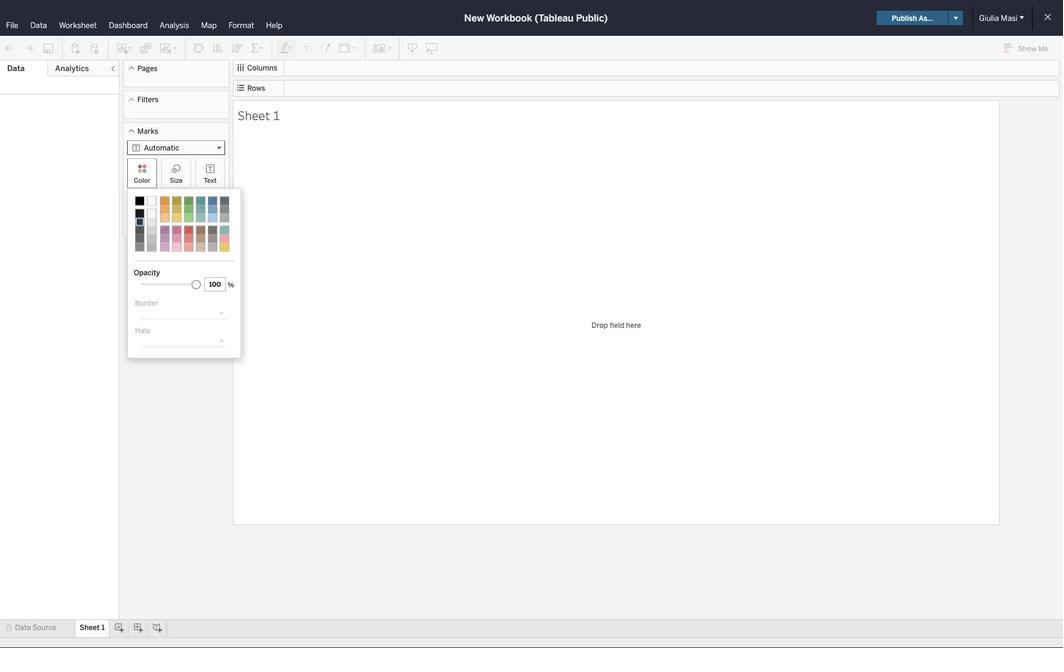 Task type: vqa. For each thing, say whether or not it's contained in the screenshot.
leftmost 'Replay Animation' icon
no



Task type: locate. For each thing, give the bounding box(es) containing it.
field
[[610, 321, 624, 329]]

1 vertical spatial sheet
[[80, 623, 100, 632]]

marks
[[137, 127, 158, 135]]

drop field here
[[592, 321, 641, 329]]

fit image
[[339, 42, 358, 54]]

pause auto updates image
[[89, 42, 101, 54]]

data up save icon
[[30, 20, 47, 30]]

data
[[30, 20, 47, 30], [7, 64, 25, 73], [15, 623, 31, 632]]

0 horizontal spatial sheet 1
[[80, 623, 105, 632]]

open in desktop image
[[426, 42, 438, 54]]

download image
[[407, 42, 419, 54]]

1 vertical spatial 1
[[102, 623, 105, 632]]

data left the source at left
[[15, 623, 31, 632]]

sheet down rows
[[238, 107, 270, 123]]

tooltip
[[166, 210, 187, 218]]

show me button
[[999, 39, 1060, 58]]

giulia masi
[[979, 13, 1018, 23]]

1 vertical spatial sheet 1
[[80, 623, 105, 632]]

1
[[273, 107, 280, 123], [102, 623, 105, 632]]

highlight image
[[280, 42, 293, 54]]

sort ascending image
[[212, 42, 224, 54]]

text
[[204, 176, 217, 184]]

None text field
[[204, 277, 226, 292]]

as...
[[919, 14, 933, 22]]

analysis
[[160, 20, 189, 30]]

publish as...
[[892, 14, 933, 22]]

publish
[[892, 14, 917, 22]]

show
[[1018, 44, 1037, 53]]

data down undo icon
[[7, 64, 25, 73]]

show/hide cards image
[[373, 42, 392, 54]]

1 right the source at left
[[102, 623, 105, 632]]

totals image
[[250, 42, 265, 54]]

2 vertical spatial data
[[15, 623, 31, 632]]

1 horizontal spatial 1
[[273, 107, 280, 123]]

new workbook (tableau public)
[[464, 12, 608, 24]]

0 horizontal spatial sheet
[[80, 623, 100, 632]]

1 down columns
[[273, 107, 280, 123]]

here
[[626, 321, 641, 329]]

sheet right the source at left
[[80, 623, 100, 632]]

1 horizontal spatial sheet
[[238, 107, 270, 123]]

1 horizontal spatial sheet 1
[[238, 107, 280, 123]]

workbook
[[486, 12, 532, 24]]

duplicate image
[[140, 42, 152, 54]]

color
[[134, 176, 151, 184]]

sheet 1 right the source at left
[[80, 623, 105, 632]]

None range field
[[141, 278, 201, 286]]

1 vertical spatial data
[[7, 64, 25, 73]]

sheet 1 down rows
[[238, 107, 280, 123]]

sheet
[[238, 107, 270, 123], [80, 623, 100, 632]]

source
[[33, 623, 56, 632]]

new data source image
[[70, 42, 82, 54]]

(tableau
[[535, 12, 574, 24]]

0 vertical spatial 1
[[273, 107, 280, 123]]

rows
[[247, 84, 265, 93]]

sheet 1
[[238, 107, 280, 123], [80, 623, 105, 632]]

data source
[[15, 623, 56, 632]]

0 vertical spatial sheet 1
[[238, 107, 280, 123]]

redo image
[[23, 42, 35, 54]]



Task type: describe. For each thing, give the bounding box(es) containing it.
format
[[229, 20, 254, 30]]

0 vertical spatial sheet
[[238, 107, 270, 123]]

dashboard
[[109, 20, 148, 30]]

sort descending image
[[231, 42, 243, 54]]

analytics
[[55, 64, 89, 73]]

new worksheet image
[[116, 42, 133, 54]]

masi
[[1001, 13, 1018, 23]]

show me
[[1018, 44, 1049, 53]]

giulia
[[979, 13, 999, 23]]

me
[[1039, 44, 1049, 53]]

save image
[[42, 42, 55, 55]]

filters
[[137, 95, 159, 104]]

new
[[464, 12, 484, 24]]

undo image
[[4, 42, 16, 54]]

publish as... button
[[877, 11, 948, 25]]

0 horizontal spatial 1
[[102, 623, 105, 632]]

worksheet
[[59, 20, 97, 30]]

opacity
[[134, 269, 160, 277]]

show labels image
[[300, 42, 312, 54]]

help
[[266, 20, 283, 30]]

pages
[[137, 64, 158, 73]]

format workbook image
[[320, 42, 332, 54]]

clear sheet image
[[159, 42, 178, 54]]

collapse image
[[109, 65, 116, 72]]

file
[[6, 20, 18, 30]]

%
[[228, 281, 234, 289]]

drop
[[592, 321, 608, 329]]

columns
[[247, 64, 277, 72]]

0 vertical spatial data
[[30, 20, 47, 30]]

size
[[170, 176, 183, 184]]

public)
[[576, 12, 608, 24]]

swap rows and columns image
[[193, 42, 205, 54]]

detail
[[133, 210, 151, 218]]

map
[[201, 20, 217, 30]]



